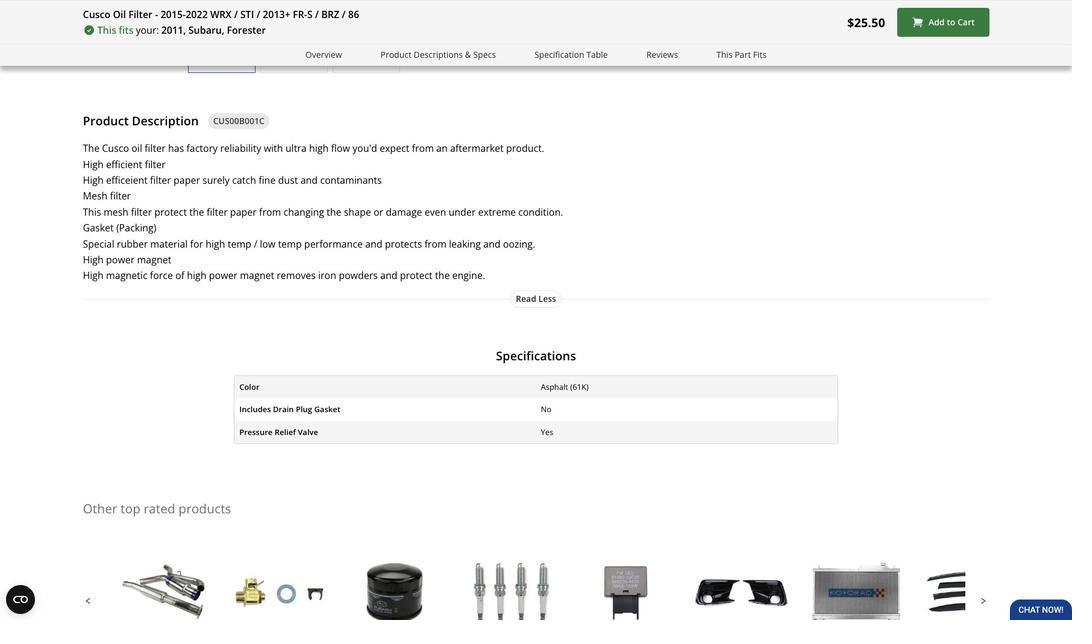 Task type: vqa. For each thing, say whether or not it's contained in the screenshot.
Or
yes



Task type: describe. For each thing, give the bounding box(es) containing it.
reliability
[[220, 142, 261, 155]]

1 cus00b 001 c cusco oil filter - 2015-2018 wrx / sti / 2013+ ft86, image from the left
[[188, 18, 255, 60]]

this for this part fits
[[717, 49, 733, 60]]

condition.
[[518, 205, 563, 219]]

specifications
[[496, 348, 576, 364]]

engine.
[[452, 269, 485, 282]]

and right leaking
[[483, 237, 500, 250]]

go to right image image
[[405, 32, 419, 46]]

yes
[[541, 426, 553, 437]]

2 horizontal spatial the
[[435, 269, 450, 282]]

includes
[[239, 404, 271, 415]]

iron
[[318, 269, 336, 282]]

filter right efficeient
[[150, 174, 171, 187]]

this part fits
[[717, 49, 767, 60]]

cusco oil filter - 2015-2022 wrx / sti / 2013+ fr-s / brz / 86
[[83, 8, 359, 21]]

rated
[[144, 500, 175, 517]]

of
[[175, 269, 184, 282]]

2011,
[[161, 24, 186, 37]]

dust
[[278, 174, 298, 187]]

this part fits link
[[717, 48, 767, 62]]

surely
[[203, 174, 230, 187]]

magnetic
[[106, 269, 147, 282]]

has
[[168, 142, 184, 155]]

brz
[[321, 8, 339, 21]]

this for this fits your: 2011, subaru, forester
[[97, 24, 116, 37]]

2013+
[[263, 8, 290, 21]]

/ right sti
[[257, 8, 260, 21]]

reviews
[[646, 49, 678, 60]]

expect
[[380, 142, 409, 155]]

filter
[[128, 8, 152, 21]]

the
[[83, 142, 99, 155]]

-
[[155, 8, 158, 21]]

wrx
[[210, 8, 232, 21]]

fits
[[753, 49, 767, 60]]

0 horizontal spatial the
[[189, 205, 204, 219]]

description
[[132, 113, 199, 129]]

ultra
[[285, 142, 307, 155]]

4 high from the top
[[83, 269, 104, 282]]

1 vertical spatial high
[[206, 237, 225, 250]]

for
[[190, 237, 203, 250]]

catch
[[232, 174, 256, 187]]

this inside 'the cusco oil filter has factory reliability with ultra high flow you'd expect from an aftermarket product. high efficient filter high efficeient filter paper surely catch fine dust and contaminants mesh filter this mesh filter protect the filter paper from changing the shape or damage even under extreme condition. gasket (packing) special rubber material for high temp / low temp performance and protects from leaking and oozing. high power magnet high magnetic force of high power magnet removes iron powders and protect the engine.'
[[83, 205, 101, 219]]

forester
[[227, 24, 266, 37]]

contaminants
[[320, 174, 382, 187]]

efficient
[[106, 158, 142, 171]]

material
[[150, 237, 188, 250]]

cus00b001c
[[213, 115, 264, 126]]

oil
[[113, 8, 126, 21]]

products
[[179, 500, 231, 517]]

shape
[[344, 205, 371, 219]]

other
[[83, 500, 117, 517]]

0 vertical spatial cusco
[[83, 8, 110, 21]]

0 vertical spatial high
[[309, 142, 329, 155]]

add to cart button
[[897, 8, 989, 37]]

product for product description
[[83, 113, 129, 129]]

0 horizontal spatial power
[[106, 253, 135, 266]]

descriptions
[[414, 49, 463, 60]]

fine
[[259, 174, 276, 187]]

the cusco oil filter has factory reliability with ultra high flow you'd expect from an aftermarket product. high efficient filter high efficeient filter paper surely catch fine dust and contaminants mesh filter this mesh filter protect the filter paper from changing the shape or damage even under extreme condition. gasket (packing) special rubber material for high temp / low temp performance and protects from leaking and oozing. high power magnet high magnetic force of high power magnet removes iron powders and protect the engine.
[[83, 142, 563, 282]]

efficeient
[[106, 174, 148, 187]]

2 vertical spatial from
[[425, 237, 446, 250]]

reviews link
[[646, 48, 678, 62]]

force
[[150, 269, 173, 282]]

special
[[83, 237, 114, 250]]

/ left 86
[[342, 8, 346, 21]]

cusco inside 'the cusco oil filter has factory reliability with ultra high flow you'd expect from an aftermarket product. high efficient filter high efficeient filter paper surely catch fine dust and contaminants mesh filter this mesh filter protect the filter paper from changing the shape or damage even under extreme condition. gasket (packing) special rubber material for high temp / low temp performance and protects from leaking and oozing. high power magnet high magnetic force of high power magnet removes iron powders and protect the engine.'
[[102, 142, 129, 155]]

2 vertical spatial high
[[187, 269, 206, 282]]

1 vertical spatial from
[[259, 205, 281, 219]]

product descriptions & specs
[[381, 49, 496, 60]]

includes drain plug gasket
[[239, 404, 340, 415]]

an
[[436, 142, 448, 155]]

mesh
[[104, 205, 128, 219]]

/ left sti
[[234, 8, 238, 21]]

filter down surely
[[207, 205, 228, 219]]

1 high from the top
[[83, 158, 104, 171]]

part
[[735, 49, 751, 60]]

powders
[[339, 269, 378, 282]]

sti
[[240, 8, 254, 21]]

subaru,
[[188, 24, 224, 37]]

1 temp from the left
[[228, 237, 251, 250]]

cart
[[957, 16, 975, 28]]

and right dust at the left of the page
[[300, 174, 318, 187]]

rubber
[[117, 237, 148, 250]]

add to cart
[[929, 16, 975, 28]]

3 cus00b 001 c cusco oil filter - 2015-2018 wrx / sti / 2013+ ft86, image from the left
[[333, 18, 399, 60]]

overview
[[305, 49, 342, 60]]

2 high from the top
[[83, 174, 104, 187]]

product.
[[506, 142, 544, 155]]

even
[[425, 205, 446, 219]]



Task type: locate. For each thing, give the bounding box(es) containing it.
plug
[[296, 404, 312, 415]]

product for product descriptions & specs
[[381, 49, 412, 60]]

this inside "this part fits" link
[[717, 49, 733, 60]]

magnet up force
[[137, 253, 171, 266]]

temp
[[228, 237, 251, 250], [278, 237, 302, 250]]

the
[[189, 205, 204, 219], [327, 205, 341, 219], [435, 269, 450, 282]]

this left part
[[717, 49, 733, 60]]

filter right oil
[[145, 142, 166, 155]]

damage
[[386, 205, 422, 219]]

drain
[[273, 404, 294, 415]]

fits
[[119, 24, 133, 37]]

oil
[[131, 142, 142, 155]]

1 horizontal spatial cus00b 001 c cusco oil filter - 2015-2018 wrx / sti / 2013+ ft86, image
[[261, 18, 327, 60]]

1 horizontal spatial protect
[[400, 269, 433, 282]]

asphalt
[[541, 382, 568, 392]]

valve
[[298, 426, 318, 437]]

extreme
[[478, 205, 516, 219]]

&
[[465, 49, 471, 60]]

high left flow
[[309, 142, 329, 155]]

paper left surely
[[174, 174, 200, 187]]

/
[[234, 8, 238, 21], [257, 8, 260, 21], [315, 8, 319, 21], [342, 8, 346, 21], [254, 237, 257, 250]]

read
[[516, 293, 536, 304]]

other top rated products
[[83, 500, 231, 517]]

the up for
[[189, 205, 204, 219]]

filter up (packing)
[[131, 205, 152, 219]]

gasket
[[83, 221, 114, 235], [314, 404, 340, 415]]

1 horizontal spatial temp
[[278, 237, 302, 250]]

with
[[264, 142, 283, 155]]

this down mesh
[[83, 205, 101, 219]]

0 horizontal spatial gasket
[[83, 221, 114, 235]]

paper
[[174, 174, 200, 187], [230, 205, 257, 219]]

0 vertical spatial gasket
[[83, 221, 114, 235]]

to
[[947, 16, 955, 28]]

power right of
[[209, 269, 237, 282]]

0 vertical spatial paper
[[174, 174, 200, 187]]

86
[[348, 8, 359, 21]]

1 vertical spatial magnet
[[240, 269, 274, 282]]

3 high from the top
[[83, 253, 104, 266]]

high right for
[[206, 237, 225, 250]]

protect up material at the left top
[[154, 205, 187, 219]]

cusco left oil
[[83, 8, 110, 21]]

relief
[[275, 426, 296, 437]]

you'd
[[353, 142, 377, 155]]

1 vertical spatial power
[[209, 269, 237, 282]]

from up low
[[259, 205, 281, 219]]

s
[[307, 8, 313, 21]]

protects
[[385, 237, 422, 250]]

product
[[381, 49, 412, 60], [83, 113, 129, 129]]

specs
[[473, 49, 496, 60]]

(61k)
[[570, 382, 589, 392]]

low
[[260, 237, 276, 250]]

/ left low
[[254, 237, 257, 250]]

product descriptions & specs link
[[381, 48, 496, 62]]

this left fits
[[97, 24, 116, 37]]

specification table
[[534, 49, 608, 60]]

product description
[[83, 113, 199, 129]]

1 horizontal spatial power
[[209, 269, 237, 282]]

less
[[538, 293, 556, 304]]

power up magnetic
[[106, 253, 135, 266]]

product down go to right image
[[381, 49, 412, 60]]

temp right low
[[278, 237, 302, 250]]

high
[[83, 158, 104, 171], [83, 174, 104, 187], [83, 253, 104, 266], [83, 269, 104, 282]]

cusco up efficient
[[102, 142, 129, 155]]

(packing)
[[116, 221, 156, 235]]

magnet down low
[[240, 269, 274, 282]]

temp left low
[[228, 237, 251, 250]]

specification table link
[[534, 48, 608, 62]]

2 cus00b 001 c cusco oil filter - 2015-2018 wrx / sti / 2013+ ft86, image from the left
[[261, 18, 327, 60]]

$25.50
[[847, 14, 885, 30]]

your:
[[136, 24, 159, 37]]

from left leaking
[[425, 237, 446, 250]]

0 horizontal spatial paper
[[174, 174, 200, 187]]

gasket up "special"
[[83, 221, 114, 235]]

high right of
[[187, 269, 206, 282]]

mesh
[[83, 189, 107, 203]]

product up the
[[83, 113, 129, 129]]

1 vertical spatial this
[[717, 49, 733, 60]]

/ right s
[[315, 8, 319, 21]]

flow
[[331, 142, 350, 155]]

0 horizontal spatial temp
[[228, 237, 251, 250]]

/ inside 'the cusco oil filter has factory reliability with ultra high flow you'd expect from an aftermarket product. high efficient filter high efficeient filter paper surely catch fine dust and contaminants mesh filter this mesh filter protect the filter paper from changing the shape or damage even under extreme condition. gasket (packing) special rubber material for high temp / low temp performance and protects from leaking and oozing. high power magnet high magnetic force of high power magnet removes iron powders and protect the engine.'
[[254, 237, 257, 250]]

changing
[[284, 205, 324, 219]]

or
[[374, 205, 383, 219]]

2 temp from the left
[[278, 237, 302, 250]]

1 vertical spatial cusco
[[102, 142, 129, 155]]

1 horizontal spatial product
[[381, 49, 412, 60]]

gasket right plug
[[314, 404, 340, 415]]

asphalt (61k)
[[541, 382, 589, 392]]

removes
[[277, 269, 316, 282]]

and right the powders
[[380, 269, 397, 282]]

product inside 'product descriptions & specs' link
[[381, 49, 412, 60]]

0 vertical spatial protect
[[154, 205, 187, 219]]

2022
[[186, 8, 208, 21]]

0 horizontal spatial protect
[[154, 205, 187, 219]]

filter right efficient
[[145, 158, 166, 171]]

color
[[239, 382, 259, 392]]

filter
[[145, 142, 166, 155], [145, 158, 166, 171], [150, 174, 171, 187], [110, 189, 131, 203], [131, 205, 152, 219], [207, 205, 228, 219]]

magnet
[[137, 253, 171, 266], [240, 269, 274, 282]]

oozing.
[[503, 237, 535, 250]]

table
[[586, 49, 608, 60]]

under
[[449, 205, 476, 219]]

protect down the protects
[[400, 269, 433, 282]]

factory
[[186, 142, 218, 155]]

cus00b 001 c cusco oil filter - 2015-2018 wrx / sti / 2013+ ft86, image
[[188, 18, 255, 60], [261, 18, 327, 60], [333, 18, 399, 60]]

0 horizontal spatial magnet
[[137, 253, 171, 266]]

this
[[97, 24, 116, 37], [717, 49, 733, 60], [83, 205, 101, 219]]

no
[[541, 404, 551, 415]]

2 vertical spatial this
[[83, 205, 101, 219]]

0 vertical spatial product
[[381, 49, 412, 60]]

gasket inside 'the cusco oil filter has factory reliability with ultra high flow you'd expect from an aftermarket product. high efficient filter high efficeient filter paper surely catch fine dust and contaminants mesh filter this mesh filter protect the filter paper from changing the shape or damage even under extreme condition. gasket (packing) special rubber material for high temp / low temp performance and protects from leaking and oozing. high power magnet high magnetic force of high power magnet removes iron powders and protect the engine.'
[[83, 221, 114, 235]]

0 horizontal spatial product
[[83, 113, 129, 129]]

0 horizontal spatial cus00b 001 c cusco oil filter - 2015-2018 wrx / sti / 2013+ ft86, image
[[188, 18, 255, 60]]

add
[[929, 16, 945, 28]]

2015-
[[161, 8, 186, 21]]

fr-
[[293, 8, 307, 21]]

1 vertical spatial protect
[[400, 269, 433, 282]]

1 vertical spatial product
[[83, 113, 129, 129]]

2 horizontal spatial cus00b 001 c cusco oil filter - 2015-2018 wrx / sti / 2013+ ft86, image
[[333, 18, 399, 60]]

and left the protects
[[365, 237, 382, 250]]

1 vertical spatial gasket
[[314, 404, 340, 415]]

1 horizontal spatial magnet
[[240, 269, 274, 282]]

open widget image
[[6, 585, 35, 614]]

and
[[300, 174, 318, 187], [365, 237, 382, 250], [483, 237, 500, 250], [380, 269, 397, 282]]

paper down catch at the top left of page
[[230, 205, 257, 219]]

specification
[[534, 49, 584, 60]]

the left engine.
[[435, 269, 450, 282]]

1 vertical spatial paper
[[230, 205, 257, 219]]

1 horizontal spatial gasket
[[314, 404, 340, 415]]

1 horizontal spatial the
[[327, 205, 341, 219]]

from left an at the left top of page
[[412, 142, 434, 155]]

0 vertical spatial power
[[106, 253, 135, 266]]

filter up mesh
[[110, 189, 131, 203]]

the left shape
[[327, 205, 341, 219]]

aftermarket
[[450, 142, 504, 155]]

read less
[[516, 293, 556, 304]]

leaking
[[449, 237, 481, 250]]

pressure relief valve
[[239, 426, 318, 437]]

0 vertical spatial from
[[412, 142, 434, 155]]

0 vertical spatial this
[[97, 24, 116, 37]]

1 horizontal spatial paper
[[230, 205, 257, 219]]

overview link
[[305, 48, 342, 62]]

0 vertical spatial magnet
[[137, 253, 171, 266]]



